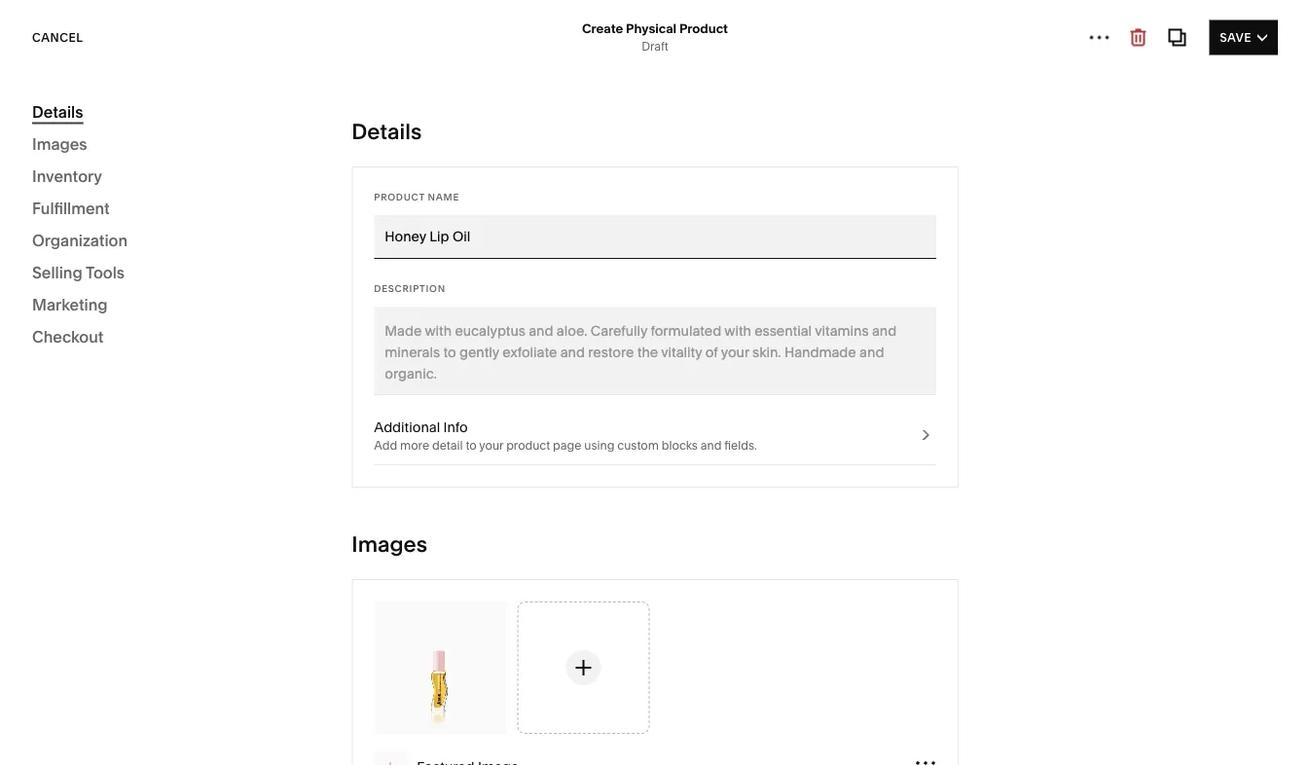 Task type: describe. For each thing, give the bounding box(es) containing it.
to right on
[[635, 730, 648, 747]]

1 vertical spatial tools
[[90, 324, 124, 340]]

website
[[32, 121, 93, 140]]

upgrade
[[544, 730, 601, 747]]

discounts
[[43, 258, 108, 274]]

products products added.
[[361, 212, 452, 246]]

1 vertical spatial selling
[[32, 263, 82, 282]]

product inside create physical product draft
[[679, 20, 728, 36]]

paid.
[[456, 317, 483, 331]]

cancel
[[32, 30, 83, 44]]

more ways to sell
[[303, 594, 481, 621]]

classes
[[1054, 715, 1109, 734]]

website link
[[32, 120, 216, 143]]

live
[[380, 489, 399, 503]]

checkout
[[32, 327, 104, 346]]

way
[[396, 317, 418, 331]]

thumbnail
[[428, 712, 491, 723]]

or inside the acuity scheduling sell live, scheduled services, coaching appointments or classes
[[1036, 715, 1051, 734]]

edit
[[1212, 42, 1239, 56]]

add inside payments add a way to get paid.
[[361, 317, 384, 331]]

online
[[441, 666, 490, 685]]

topic
[[649, 715, 686, 734]]

or inside online course create a guided series of lessons to teach a skill or educate on a topic
[[530, 715, 545, 734]]

add inside additional info add more detail to your product page using custom blocks and fields.
[[374, 439, 397, 453]]

draft
[[642, 39, 669, 54]]

products for products
[[43, 191, 101, 208]]

detail
[[432, 439, 463, 453]]

0 vertical spatial your
[[378, 127, 424, 153]]

1 horizontal spatial details
[[352, 118, 422, 145]]

out
[[735, 730, 756, 747]]

to inside additional info add more detail to your product page using custom blocks and fields.
[[466, 439, 477, 453]]

get inside payments add a way to get paid.
[[435, 317, 453, 331]]

set for set as thumbnail
[[389, 712, 408, 723]]

the
[[676, 730, 696, 747]]

to inside payments add a way to get paid.
[[421, 317, 432, 331]]

go live and start selling.
[[361, 489, 492, 503]]

scheduling
[[980, 666, 1064, 685]]

info
[[443, 419, 468, 436]]

your
[[382, 730, 411, 747]]

sell
[[929, 693, 956, 712]]

products link
[[43, 183, 227, 216]]

0 vertical spatial tools
[[86, 263, 125, 282]]

additional info add more detail to your product page using custom blocks and fields.
[[374, 419, 757, 453]]

acuity scheduling sell live, scheduled services, coaching appointments or classes
[[929, 666, 1211, 734]]

guided
[[507, 693, 559, 712]]

discounts link
[[43, 249, 227, 282]]

fields.
[[725, 439, 757, 453]]

to inside online course create a guided series of lessons to teach a skill or educate on a topic
[[689, 693, 704, 712]]

blocks
[[662, 439, 698, 453]]

on
[[613, 715, 632, 734]]

set up your store
[[308, 127, 482, 153]]

edit site button
[[1201, 32, 1279, 67]]

create physical product draft
[[582, 20, 728, 54]]

physical
[[626, 20, 677, 36]]

1 vertical spatial selling tools
[[43, 324, 124, 340]]

1 horizontal spatial of
[[760, 730, 772, 747]]

ways
[[362, 594, 414, 621]]

inventory
[[32, 166, 102, 185]]

fulfillment
[[32, 199, 110, 218]]

and inside additional info add more detail to your product page using custom blocks and fields.
[[701, 439, 722, 453]]

go live and start selling. button
[[308, 448, 912, 523]]

custom
[[618, 439, 659, 453]]

1 horizontal spatial get
[[651, 730, 672, 747]]

orders link
[[43, 216, 227, 249]]

cancel button
[[32, 20, 83, 55]]

more
[[400, 439, 429, 453]]

coaching
[[1142, 693, 1211, 712]]

appointments
[[929, 715, 1032, 734]]

ends
[[441, 730, 473, 747]]

most
[[700, 730, 732, 747]]

live,
[[959, 693, 988, 712]]

invoicing
[[43, 291, 102, 307]]

a inside payments add a way to get paid.
[[387, 317, 394, 331]]

create inside online course create a guided series of lessons to teach a skill or educate on a topic
[[441, 693, 491, 712]]

1 vertical spatial images
[[352, 531, 427, 557]]

start
[[426, 489, 451, 503]]



Task type: locate. For each thing, give the bounding box(es) containing it.
tools
[[86, 263, 125, 282], [90, 324, 124, 340]]

series
[[563, 693, 607, 712]]

selling down website
[[32, 155, 82, 174]]

1 vertical spatial of
[[760, 730, 772, 747]]

now
[[604, 730, 632, 747]]

1 horizontal spatial images
[[352, 531, 427, 557]]

educate
[[549, 715, 610, 734]]

0 horizontal spatial and
[[402, 489, 423, 503]]

additional
[[374, 419, 440, 436]]

selling.
[[453, 489, 492, 503]]

course
[[493, 666, 547, 685]]

your
[[378, 127, 424, 153], [479, 439, 504, 453], [775, 730, 804, 747]]

products left "added."
[[361, 232, 411, 246]]

create left physical
[[582, 20, 623, 36]]

teach
[[441, 715, 483, 734]]

1 vertical spatial add
[[374, 439, 397, 453]]

up
[[347, 127, 374, 153]]

get left the the
[[651, 730, 672, 747]]

1 vertical spatial products
[[361, 212, 420, 229]]

your inside additional info add more detail to your product page using custom blocks and fields.
[[479, 439, 504, 453]]

acuity
[[929, 666, 976, 685]]

add down payments on the top of page
[[361, 317, 384, 331]]

using
[[584, 439, 615, 453]]

1 vertical spatial set
[[389, 712, 408, 723]]

0 horizontal spatial of
[[611, 693, 625, 712]]

1 or from the left
[[530, 715, 545, 734]]

1 horizontal spatial set
[[389, 712, 408, 723]]

and inside button
[[402, 489, 423, 503]]

2 horizontal spatial your
[[775, 730, 804, 747]]

2 vertical spatial selling
[[43, 324, 87, 340]]

0 horizontal spatial create
[[441, 693, 491, 712]]

save
[[1220, 30, 1252, 44]]

sell
[[445, 594, 481, 621]]

edit site
[[1212, 42, 1269, 56]]

selling tools link
[[43, 315, 227, 349]]

1 horizontal spatial and
[[701, 439, 722, 453]]

get
[[435, 317, 453, 331], [651, 730, 672, 747]]

tools down invoicing link
[[90, 324, 124, 340]]

1 vertical spatial your
[[479, 439, 504, 453]]

create up teach
[[441, 693, 491, 712]]

selling
[[32, 155, 82, 174], [32, 263, 82, 282], [43, 324, 87, 340]]

details left store
[[352, 118, 422, 145]]

products
[[43, 191, 101, 208], [361, 212, 420, 229], [361, 232, 411, 246]]

images up inventory
[[32, 134, 87, 153]]

Eucalyptus Face Scrub field
[[385, 226, 926, 247]]

selling tools
[[32, 263, 125, 282], [43, 324, 124, 340]]

1 horizontal spatial or
[[1036, 715, 1051, 734]]

add
[[361, 317, 384, 331], [374, 439, 397, 453]]

0 horizontal spatial product
[[374, 191, 425, 202]]

product right physical
[[679, 20, 728, 36]]

set left as on the bottom left
[[389, 712, 408, 723]]

selling tools up invoicing
[[32, 263, 125, 282]]

1 horizontal spatial create
[[582, 20, 623, 36]]

0 vertical spatial set
[[308, 127, 342, 153]]

added.
[[413, 232, 452, 246]]

a left skill
[[486, 715, 495, 734]]

0 vertical spatial create
[[582, 20, 623, 36]]

product name
[[374, 191, 460, 202]]

in
[[476, 730, 488, 747]]

0 vertical spatial selling
[[32, 155, 82, 174]]

set for set up your store
[[308, 127, 342, 153]]

your left site.
[[775, 730, 804, 747]]

0 vertical spatial get
[[435, 317, 453, 331]]

0 horizontal spatial images
[[32, 134, 87, 153]]

organization
[[32, 231, 128, 250]]

subscription button
[[308, 362, 912, 437]]

products for products products added.
[[361, 212, 420, 229]]

more
[[303, 594, 357, 621]]

or down scheduled on the right bottom of page
[[1036, 715, 1051, 734]]

site.
[[807, 730, 833, 747]]

1 horizontal spatial product
[[679, 20, 728, 36]]

2 vertical spatial products
[[361, 232, 411, 246]]

orders
[[43, 224, 88, 241]]

product
[[506, 439, 550, 453]]

your left product
[[479, 439, 504, 453]]

0 vertical spatial product
[[679, 20, 728, 36]]

days.
[[508, 730, 541, 747]]

0 vertical spatial and
[[701, 439, 722, 453]]

trial
[[414, 730, 438, 747]]

0 horizontal spatial set
[[308, 127, 342, 153]]

a left way at left
[[387, 317, 394, 331]]

selling down marketing
[[43, 324, 87, 340]]

create
[[582, 20, 623, 36], [441, 693, 491, 712]]

and
[[701, 439, 722, 453], [402, 489, 423, 503]]

0 horizontal spatial get
[[435, 317, 453, 331]]

and left fields.
[[701, 439, 722, 453]]

a right on
[[636, 715, 645, 734]]

to up the the
[[689, 693, 704, 712]]

14
[[491, 730, 504, 747]]

of up on
[[611, 693, 625, 712]]

1 vertical spatial and
[[402, 489, 423, 503]]

2 or from the left
[[1036, 715, 1051, 734]]

a up skill
[[494, 693, 503, 712]]

and right live
[[402, 489, 423, 503]]

images down live
[[352, 531, 427, 557]]

images
[[32, 134, 87, 153], [352, 531, 427, 557]]

product up products products added. on the top
[[374, 191, 425, 202]]

of
[[611, 693, 625, 712], [760, 730, 772, 747]]

1 vertical spatial product
[[374, 191, 425, 202]]

set left up
[[308, 127, 342, 153]]

to left the sell
[[419, 594, 440, 621]]

0 vertical spatial of
[[611, 693, 625, 712]]

product
[[679, 20, 728, 36], [374, 191, 425, 202]]

0 horizontal spatial your
[[378, 127, 424, 153]]

services,
[[1074, 693, 1139, 712]]

to
[[421, 317, 432, 331], [466, 439, 477, 453], [419, 594, 440, 621], [689, 693, 704, 712], [635, 730, 648, 747]]

page
[[553, 439, 582, 453]]

set as thumbnail button
[[382, 707, 499, 728]]

lessons
[[629, 693, 685, 712]]

online course create a guided series of lessons to teach a skill or educate on a topic
[[441, 666, 704, 734]]

payments add a way to get paid.
[[361, 298, 483, 331]]

invoicing link
[[43, 282, 227, 315]]

scheduled
[[992, 693, 1070, 712]]

1 horizontal spatial your
[[479, 439, 504, 453]]

store
[[429, 127, 482, 153]]

to right way at left
[[421, 317, 432, 331]]

to right detail
[[466, 439, 477, 453]]

set inside button
[[389, 712, 408, 723]]

details
[[32, 102, 83, 121], [352, 118, 422, 145]]

subscription
[[361, 384, 444, 400]]

create inside create physical product draft
[[582, 20, 623, 36]]

name
[[428, 191, 460, 202]]

0 horizontal spatial or
[[530, 715, 545, 734]]

of inside online course create a guided series of lessons to teach a skill or educate on a topic
[[611, 693, 625, 712]]

selling tools down marketing
[[43, 324, 124, 340]]

1 vertical spatial create
[[441, 693, 491, 712]]

0 vertical spatial images
[[32, 134, 87, 153]]

site
[[1242, 42, 1269, 56]]

payments
[[361, 298, 425, 314]]

save button
[[1209, 20, 1278, 55]]

0 horizontal spatial details
[[32, 102, 83, 121]]

details up inventory
[[32, 102, 83, 121]]

marketing
[[32, 295, 108, 314]]

or down guided
[[530, 715, 545, 734]]

skill
[[499, 715, 527, 734]]

tools up invoicing link
[[86, 263, 125, 282]]

description
[[374, 282, 446, 294]]

get left paid.
[[435, 317, 453, 331]]

selling up invoicing
[[32, 263, 82, 282]]

0 vertical spatial add
[[361, 317, 384, 331]]

your trial ends in 14 days. upgrade now to get the most out of your site.
[[382, 730, 833, 747]]

1 vertical spatial get
[[651, 730, 672, 747]]

products down the product name
[[361, 212, 420, 229]]

selling link
[[32, 154, 216, 177]]

add down additional
[[374, 439, 397, 453]]

set as thumbnail
[[389, 712, 491, 723]]

products down inventory
[[43, 191, 101, 208]]

go
[[361, 489, 378, 503]]

as
[[411, 712, 425, 723]]

0 vertical spatial products
[[43, 191, 101, 208]]

set
[[308, 127, 342, 153], [389, 712, 408, 723]]

of right out at the bottom right
[[760, 730, 772, 747]]

0 vertical spatial selling tools
[[32, 263, 125, 282]]

your right up
[[378, 127, 424, 153]]

2 vertical spatial your
[[775, 730, 804, 747]]



Task type: vqa. For each thing, say whether or not it's contained in the screenshot.
bottom AND
yes



